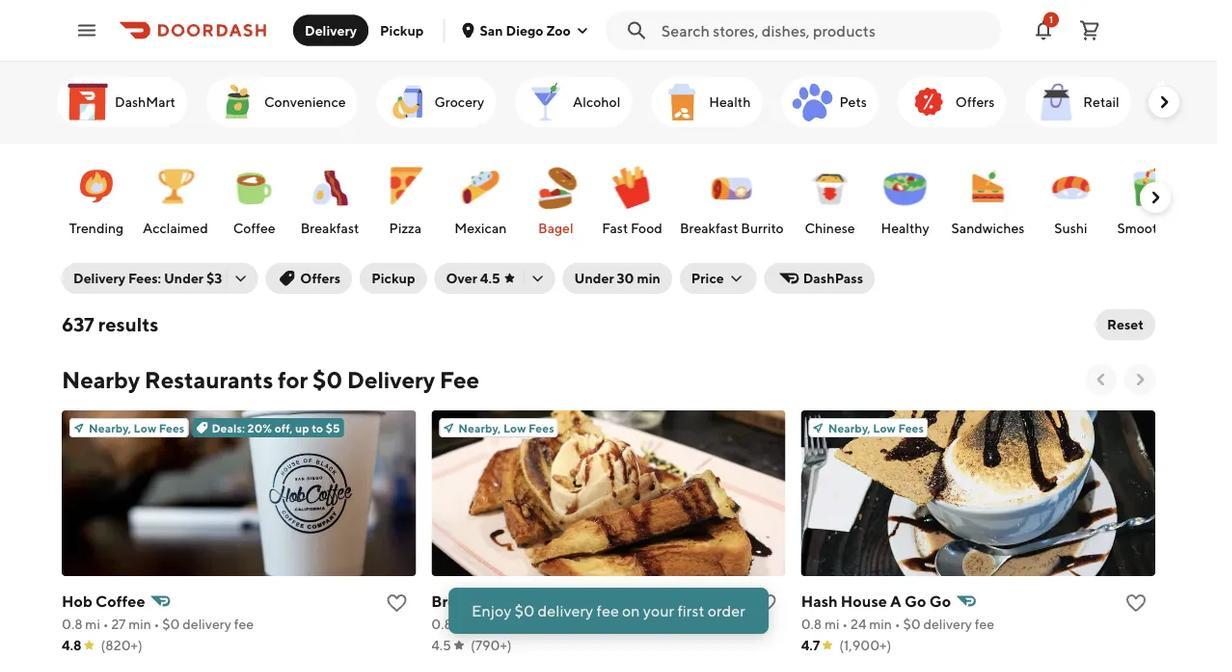 Task type: describe. For each thing, give the bounding box(es) containing it.
reset
[[1108, 317, 1144, 333]]

$3
[[206, 271, 222, 287]]

1 • from the left
[[103, 617, 109, 633]]

0 horizontal spatial 4.5
[[432, 638, 451, 654]]

(820+)
[[101, 638, 143, 654]]

1 low from the left
[[134, 422, 157, 435]]

catering image
[[1158, 79, 1205, 125]]

hash house a go go
[[801, 593, 951, 611]]

min inside button
[[637, 271, 661, 287]]

enjoy
[[472, 602, 512, 621]]

sushi
[[1055, 220, 1088, 236]]

4.7
[[801, 638, 820, 654]]

convenience link
[[206, 77, 357, 127]]

fee for hash house a go go
[[975, 617, 995, 633]]

1
[[1050, 14, 1054, 25]]

breakfast for breakfast burrito
[[680, 220, 739, 236]]

delivery fees: under $3
[[73, 271, 222, 287]]

$5
[[326, 422, 340, 435]]

1 horizontal spatial $0
[[515, 602, 535, 621]]

click to add this store to your saved list image for hash house a go go
[[1125, 592, 1148, 616]]

order
[[708, 602, 746, 621]]

up
[[295, 422, 309, 435]]

a
[[891, 593, 902, 611]]

fees:
[[128, 271, 161, 287]]

pets link
[[782, 77, 879, 127]]

on
[[622, 602, 640, 621]]

637
[[62, 314, 94, 336]]

click to add this store to your saved list image for breakfast republic
[[755, 592, 778, 616]]

breakfast republic
[[432, 593, 568, 611]]

26
[[481, 617, 497, 633]]

Store search: begin typing to search for stores available on DoorDash text field
[[662, 20, 990, 41]]

6 • from the left
[[895, 617, 901, 633]]

fast food
[[602, 220, 663, 236]]

offers inside button
[[300, 271, 341, 287]]

0 vertical spatial next button of carousel image
[[1146, 188, 1165, 207]]

next button of carousel image
[[1155, 93, 1174, 112]]

dashpass button
[[765, 263, 875, 294]]

click to add this store to your saved list image for hob coffee
[[385, 592, 408, 616]]

trending link
[[64, 153, 129, 242]]

convenience
[[264, 94, 346, 110]]

$​0 for coffee
[[162, 617, 180, 633]]

retail link
[[1026, 77, 1131, 127]]

0 vertical spatial pickup button
[[369, 15, 436, 46]]

1 nearby, from the left
[[89, 422, 131, 435]]

over
[[446, 271, 478, 287]]

enjoy $0 delivery fee on your first order
[[472, 602, 746, 621]]

dashmart image
[[65, 79, 111, 125]]

mi for hash
[[825, 617, 840, 633]]

fees for breakfast
[[529, 422, 554, 435]]

1 nearby, low fees from the left
[[89, 422, 185, 435]]

health image
[[659, 79, 706, 125]]

offers image
[[906, 79, 952, 125]]

pets image
[[790, 79, 836, 125]]

over 4.5
[[446, 271, 500, 287]]

2 go from the left
[[930, 593, 951, 611]]

trending
[[69, 220, 124, 236]]

fee
[[440, 366, 479, 394]]

min for hob coffee
[[128, 617, 151, 633]]

health link
[[652, 77, 763, 127]]

1 vertical spatial next button of carousel image
[[1131, 370, 1150, 390]]

0.8 for hash house a go go
[[801, 617, 822, 633]]

low for breakfast republic
[[504, 422, 526, 435]]

pets
[[840, 94, 867, 110]]

dashpass
[[803, 271, 864, 287]]

breakfast burrito
[[680, 220, 784, 236]]

1 under from the left
[[164, 271, 204, 287]]

4.8
[[62, 638, 82, 654]]

smoothie
[[1118, 220, 1177, 236]]

deals: 20% off, up to $5
[[212, 422, 340, 435]]

for
[[278, 366, 308, 394]]

san
[[480, 22, 503, 38]]

delivery for hob coffee
[[183, 617, 231, 633]]

grocery image
[[384, 79, 431, 125]]

5 • from the left
[[843, 617, 848, 633]]

delivery for breakfast republic
[[554, 617, 603, 633]]

0 vertical spatial pickup
[[380, 22, 424, 38]]

health
[[709, 94, 751, 110]]

nearby restaurants for $0 delivery fee
[[62, 366, 479, 394]]

1 horizontal spatial coffee
[[233, 220, 276, 236]]

1 go from the left
[[905, 593, 927, 611]]

under inside button
[[575, 271, 614, 287]]

delivery left the on
[[538, 602, 594, 621]]

0.8 mi • 24 min • $​0 delivery fee
[[801, 617, 995, 633]]

house
[[841, 593, 887, 611]]

acclaimed link
[[139, 153, 212, 242]]

notification bell image
[[1032, 19, 1055, 42]]

0 horizontal spatial $0
[[313, 366, 343, 394]]

san diego zoo button
[[461, 22, 590, 38]]

2 vertical spatial delivery
[[347, 366, 435, 394]]

over 4.5 button
[[435, 263, 555, 294]]

chinese
[[805, 220, 855, 236]]

hash
[[801, 593, 838, 611]]

your
[[643, 602, 675, 621]]

delivery for hash house a go go
[[924, 617, 972, 633]]

sandwiches
[[952, 220, 1025, 236]]

min for breakfast republic
[[500, 617, 523, 633]]

nearby, for breakfast republic
[[459, 422, 501, 435]]



Task type: locate. For each thing, give the bounding box(es) containing it.
2 nearby, low fees from the left
[[459, 422, 554, 435]]

4 • from the left
[[525, 617, 531, 633]]

pickup button
[[369, 15, 436, 46], [360, 263, 427, 294]]

0 horizontal spatial go
[[905, 593, 927, 611]]

$​0 down republic at the left bottom of the page
[[534, 617, 551, 633]]

under left $3 at top left
[[164, 271, 204, 287]]

delivery down "hash house a go go"
[[924, 617, 972, 633]]

0.8
[[62, 617, 83, 633], [432, 617, 452, 633], [801, 617, 822, 633]]

low for hash house a go go
[[873, 422, 896, 435]]

0 vertical spatial $0
[[313, 366, 343, 394]]

1 vertical spatial delivery
[[73, 271, 125, 287]]

3 low from the left
[[873, 422, 896, 435]]

2 horizontal spatial nearby, low fees
[[828, 422, 924, 435]]

min right 30
[[637, 271, 661, 287]]

0 horizontal spatial nearby, low fees
[[89, 422, 185, 435]]

pickup button down pizza
[[360, 263, 427, 294]]

min
[[637, 271, 661, 287], [128, 617, 151, 633], [500, 617, 523, 633], [870, 617, 892, 633]]

dashmart
[[115, 94, 176, 110]]

0 horizontal spatial breakfast
[[301, 220, 359, 236]]

2 horizontal spatial mi
[[825, 617, 840, 633]]

2 low from the left
[[504, 422, 526, 435]]

nearby, low fees
[[89, 422, 185, 435], [459, 422, 554, 435], [828, 422, 924, 435]]

$0 right enjoy at the left bottom of the page
[[515, 602, 535, 621]]

offers button
[[266, 263, 352, 294]]

offers
[[956, 94, 995, 110], [300, 271, 341, 287]]

fast
[[602, 220, 628, 236]]

1 horizontal spatial nearby, low fees
[[459, 422, 554, 435]]

under
[[164, 271, 204, 287], [575, 271, 614, 287]]

0.8 left 26 at the left
[[432, 617, 452, 633]]

delivery down republic at the left bottom of the page
[[554, 617, 603, 633]]

$​0
[[162, 617, 180, 633], [534, 617, 551, 633], [903, 617, 921, 633]]

nearby, low fees for breakfast republic
[[459, 422, 554, 435]]

go
[[905, 593, 927, 611], [930, 593, 951, 611]]

0.8 for hob coffee
[[62, 617, 83, 633]]

breakfast
[[301, 220, 359, 236], [680, 220, 739, 236], [432, 593, 501, 611]]

min right 26 at the left
[[500, 617, 523, 633]]

dashmart link
[[57, 77, 187, 127]]

pickup right delivery button
[[380, 22, 424, 38]]

(1,900+)
[[840, 638, 892, 654]]

• down a
[[895, 617, 901, 633]]

1 horizontal spatial breakfast
[[432, 593, 501, 611]]

2 under from the left
[[575, 271, 614, 287]]

• left 24
[[843, 617, 848, 633]]

fee for breakfast republic
[[605, 617, 625, 633]]

offers link
[[898, 77, 1006, 127]]

next button of carousel image up smoothie
[[1146, 188, 1165, 207]]

pickup
[[380, 22, 424, 38], [372, 271, 415, 287]]

pickup down pizza
[[372, 271, 415, 287]]

coffee up the offers button
[[233, 220, 276, 236]]

1 horizontal spatial under
[[575, 271, 614, 287]]

delivery
[[305, 22, 357, 38], [73, 271, 125, 287], [347, 366, 435, 394]]

coffee
[[233, 220, 276, 236], [96, 593, 145, 611]]

• down republic at the left bottom of the page
[[525, 617, 531, 633]]

0.8 for breakfast republic
[[432, 617, 452, 633]]

1 horizontal spatial offers
[[956, 94, 995, 110]]

fees for hash
[[899, 422, 924, 435]]

low
[[134, 422, 157, 435], [504, 422, 526, 435], [873, 422, 896, 435]]

deals:
[[212, 422, 245, 435]]

next button of carousel image
[[1146, 188, 1165, 207], [1131, 370, 1150, 390]]

3 • from the left
[[473, 617, 478, 633]]

alcohol link
[[515, 77, 632, 127]]

burrito
[[741, 220, 784, 236]]

offers inside offers link
[[956, 94, 995, 110]]

$​0 for house
[[903, 617, 921, 633]]

0 horizontal spatial fees
[[159, 422, 185, 435]]

results
[[98, 314, 159, 336]]

off,
[[275, 422, 293, 435]]

$​0 for republic
[[534, 617, 551, 633]]

alcohol
[[573, 94, 621, 110]]

next button of carousel image right the previous button of carousel 'image'
[[1131, 370, 1150, 390]]

0.8 mi • 26 min • $​0 delivery fee
[[432, 617, 625, 633]]

republic
[[504, 593, 568, 611]]

min for hash house a go go
[[870, 617, 892, 633]]

delivery for delivery
[[305, 22, 357, 38]]

nearby
[[62, 366, 140, 394]]

mexican
[[455, 220, 507, 236]]

637 results
[[62, 314, 159, 336]]

mi
[[85, 617, 100, 633], [455, 617, 470, 633], [825, 617, 840, 633]]

2 0.8 from the left
[[432, 617, 452, 633]]

1 vertical spatial 4.5
[[432, 638, 451, 654]]

zoo
[[547, 22, 571, 38]]

2 horizontal spatial low
[[873, 422, 896, 435]]

3 $​0 from the left
[[903, 617, 921, 633]]

1 $​0 from the left
[[162, 617, 180, 633]]

mi for breakfast
[[455, 617, 470, 633]]

delivery up convenience
[[305, 22, 357, 38]]

grocery link
[[377, 77, 496, 127]]

0.8 mi • 27 min • $​0 delivery fee
[[62, 617, 254, 633]]

1 vertical spatial pickup button
[[360, 263, 427, 294]]

1 vertical spatial offers
[[300, 271, 341, 287]]

3 fees from the left
[[899, 422, 924, 435]]

breakfast for breakfast
[[301, 220, 359, 236]]

hob coffee
[[62, 593, 145, 611]]

breakfast for breakfast republic
[[432, 593, 501, 611]]

$​0 right 27
[[162, 617, 180, 633]]

0 horizontal spatial nearby,
[[89, 422, 131, 435]]

pizza
[[389, 220, 422, 236]]

1 fees from the left
[[159, 422, 185, 435]]

retail
[[1084, 94, 1120, 110]]

reset button
[[1096, 310, 1156, 341]]

delivery button
[[293, 15, 369, 46]]

price
[[692, 271, 724, 287]]

nearby, low fees for hash house a go go
[[828, 422, 924, 435]]

to
[[312, 422, 323, 435]]

1 vertical spatial $0
[[515, 602, 535, 621]]

1 horizontal spatial click to add this store to your saved list image
[[755, 592, 778, 616]]

4.5 left (790+)
[[432, 638, 451, 654]]

3 nearby, low fees from the left
[[828, 422, 924, 435]]

0 horizontal spatial click to add this store to your saved list image
[[385, 592, 408, 616]]

fees
[[159, 422, 185, 435], [529, 422, 554, 435], [899, 422, 924, 435]]

3 click to add this store to your saved list image from the left
[[1125, 592, 1148, 616]]

mi left 26 at the left
[[455, 617, 470, 633]]

2 horizontal spatial 0.8
[[801, 617, 822, 633]]

20%
[[248, 422, 272, 435]]

2 click to add this store to your saved list image from the left
[[755, 592, 778, 616]]

under 30 min button
[[563, 263, 672, 294]]

2 horizontal spatial fees
[[899, 422, 924, 435]]

hob
[[62, 593, 92, 611]]

1 horizontal spatial mi
[[455, 617, 470, 633]]

0 horizontal spatial $​0
[[162, 617, 180, 633]]

restaurants
[[145, 366, 273, 394]]

first
[[678, 602, 705, 621]]

2 • from the left
[[154, 617, 160, 633]]

1 horizontal spatial go
[[930, 593, 951, 611]]

0 horizontal spatial mi
[[85, 617, 100, 633]]

24
[[851, 617, 867, 633]]

open menu image
[[75, 19, 98, 42]]

0 horizontal spatial under
[[164, 271, 204, 287]]

•
[[103, 617, 109, 633], [154, 617, 160, 633], [473, 617, 478, 633], [525, 617, 531, 633], [843, 617, 848, 633], [895, 617, 901, 633]]

2 horizontal spatial $​0
[[903, 617, 921, 633]]

0.8 up 4.7
[[801, 617, 822, 633]]

breakfast up the offers button
[[301, 220, 359, 236]]

4.5 inside button
[[480, 271, 500, 287]]

delivery inside button
[[305, 22, 357, 38]]

2 $​0 from the left
[[534, 617, 551, 633]]

retail image
[[1033, 79, 1080, 125]]

0 items, open order cart image
[[1079, 19, 1102, 42]]

click to add this store to your saved list image
[[385, 592, 408, 616], [755, 592, 778, 616], [1125, 592, 1148, 616]]

0 horizontal spatial coffee
[[96, 593, 145, 611]]

grocery
[[435, 94, 484, 110]]

price button
[[680, 263, 757, 294]]

under left 30
[[575, 271, 614, 287]]

min right 24
[[870, 617, 892, 633]]

2 horizontal spatial click to add this store to your saved list image
[[1125, 592, 1148, 616]]

4.5
[[480, 271, 500, 287], [432, 638, 451, 654]]

mi for hob
[[85, 617, 100, 633]]

0 horizontal spatial low
[[134, 422, 157, 435]]

2 horizontal spatial nearby,
[[828, 422, 871, 435]]

0 horizontal spatial offers
[[300, 271, 341, 287]]

2 mi from the left
[[455, 617, 470, 633]]

2 horizontal spatial breakfast
[[680, 220, 739, 236]]

acclaimed
[[143, 220, 208, 236]]

fee for hob coffee
[[234, 617, 254, 633]]

3 nearby, from the left
[[828, 422, 871, 435]]

(790+)
[[471, 638, 512, 654]]

1 mi from the left
[[85, 617, 100, 633]]

1 vertical spatial pickup
[[372, 271, 415, 287]]

$0
[[313, 366, 343, 394], [515, 602, 535, 621]]

under 30 min
[[575, 271, 661, 287]]

2 fees from the left
[[529, 422, 554, 435]]

1 0.8 from the left
[[62, 617, 83, 633]]

min right 27
[[128, 617, 151, 633]]

mi down hob coffee
[[85, 617, 100, 633]]

nearby,
[[89, 422, 131, 435], [459, 422, 501, 435], [828, 422, 871, 435]]

1 click to add this store to your saved list image from the left
[[385, 592, 408, 616]]

• right 27
[[154, 617, 160, 633]]

delivery right 27
[[183, 617, 231, 633]]

previous button of carousel image
[[1092, 370, 1111, 390]]

delivery left fee on the bottom
[[347, 366, 435, 394]]

san diego zoo
[[480, 22, 571, 38]]

27
[[111, 617, 126, 633]]

1 horizontal spatial nearby,
[[459, 422, 501, 435]]

$​0 down "hash house a go go"
[[903, 617, 921, 633]]

30
[[617, 271, 634, 287]]

3 0.8 from the left
[[801, 617, 822, 633]]

0 vertical spatial 4.5
[[480, 271, 500, 287]]

1 horizontal spatial 4.5
[[480, 271, 500, 287]]

1 horizontal spatial fees
[[529, 422, 554, 435]]

0 vertical spatial delivery
[[305, 22, 357, 38]]

mi down 'hash'
[[825, 617, 840, 633]]

0 vertical spatial offers
[[956, 94, 995, 110]]

breakfast up 26 at the left
[[432, 593, 501, 611]]

healthy
[[881, 220, 930, 236]]

1 horizontal spatial 0.8
[[432, 617, 452, 633]]

3 mi from the left
[[825, 617, 840, 633]]

4.5 right over
[[480, 271, 500, 287]]

$0 right for
[[313, 366, 343, 394]]

food
[[631, 220, 663, 236]]

delivery for delivery fees: under $3
[[73, 271, 125, 287]]

delivery left fees:
[[73, 271, 125, 287]]

1 horizontal spatial $​0
[[534, 617, 551, 633]]

2 nearby, from the left
[[459, 422, 501, 435]]

pickup button up grocery icon
[[369, 15, 436, 46]]

nearby, for hash house a go go
[[828, 422, 871, 435]]

• left 27
[[103, 617, 109, 633]]

• left 26 at the left
[[473, 617, 478, 633]]

1 vertical spatial coffee
[[96, 593, 145, 611]]

1 horizontal spatial low
[[504, 422, 526, 435]]

0.8 up 4.8
[[62, 617, 83, 633]]

0 vertical spatial coffee
[[233, 220, 276, 236]]

convenience image
[[214, 79, 260, 125]]

breakfast up price
[[680, 220, 739, 236]]

diego
[[506, 22, 544, 38]]

delivery
[[538, 602, 594, 621], [183, 617, 231, 633], [554, 617, 603, 633], [924, 617, 972, 633]]

coffee up 27
[[96, 593, 145, 611]]

0 horizontal spatial 0.8
[[62, 617, 83, 633]]

bagel
[[538, 220, 574, 236]]

alcohol image
[[523, 79, 569, 125]]



Task type: vqa. For each thing, say whether or not it's contained in the screenshot.
the (790+)
yes



